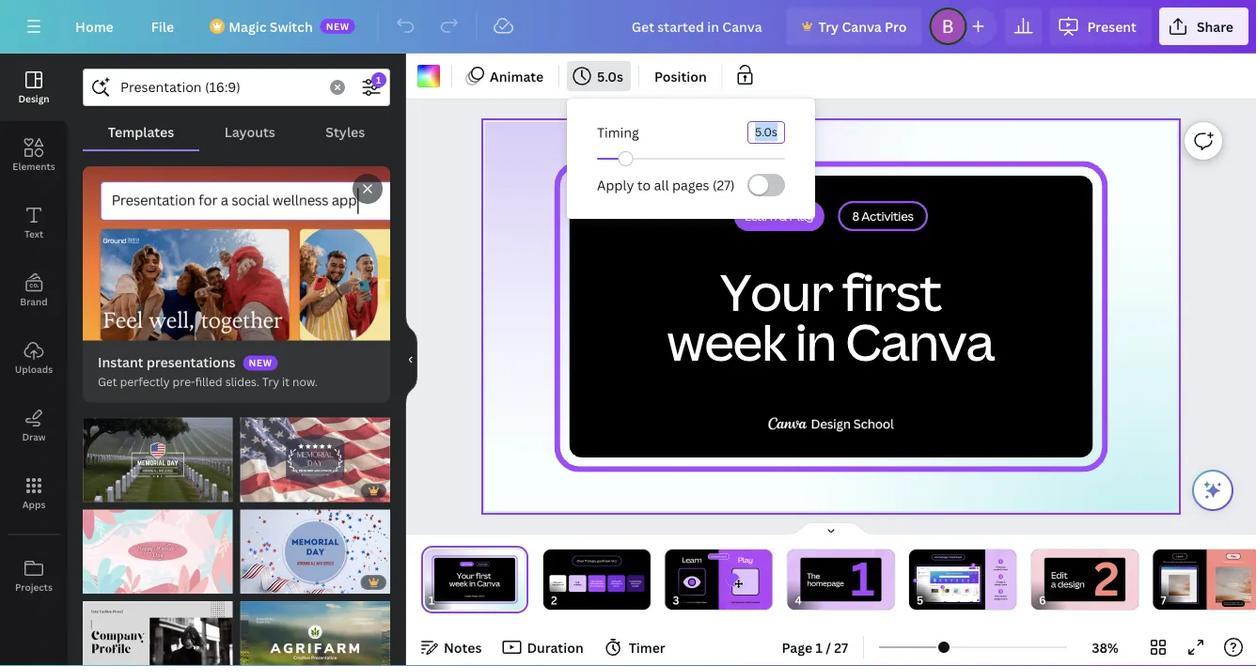 Task type: vqa. For each thing, say whether or not it's contained in the screenshot.
the magic
yes



Task type: describe. For each thing, give the bounding box(es) containing it.
Timing text field
[[749, 122, 784, 143]]

all
[[654, 176, 669, 194]]

elements button
[[0, 121, 68, 189]]

text
[[24, 228, 43, 240]]

to
[[637, 176, 651, 194]]

Page title text field
[[443, 591, 450, 610]]

timer
[[629, 639, 666, 657]]

monochrome professional fashion company profile presentation 16:9 group
[[83, 591, 233, 667]]

blue minimalist memorial day presentation (16:9) image
[[240, 510, 390, 594]]

apps
[[22, 498, 45, 511]]

text button
[[0, 189, 68, 257]]

canva assistant image
[[1202, 480, 1224, 502]]

instant presentations
[[98, 354, 236, 372]]

apply
[[597, 176, 634, 194]]

red minimalist memorial day (presentation (16:9)) group
[[240, 407, 390, 502]]

filled
[[195, 374, 223, 390]]

layouts
[[224, 123, 275, 141]]

your
[[720, 258, 833, 326]]

notes button
[[414, 633, 489, 663]]

page
[[782, 639, 813, 657]]

projects button
[[0, 543, 68, 610]]

apps button
[[0, 460, 68, 528]]

hide pages image
[[786, 522, 876, 537]]

main menu bar
[[0, 0, 1256, 54]]

file button
[[136, 8, 189, 45]]

happy mother's day presentation (16:9)) group
[[83, 499, 233, 594]]

canva inside button
[[842, 17, 882, 35]]

duration
[[527, 639, 584, 657]]

elements
[[12, 160, 55, 173]]

home
[[75, 17, 114, 35]]

uploads button
[[0, 324, 68, 392]]

present
[[1087, 17, 1137, 35]]

presentations
[[147, 354, 236, 372]]

timing
[[597, 124, 639, 142]]

/
[[826, 639, 831, 657]]

1 vertical spatial canva
[[846, 308, 994, 376]]

in
[[795, 308, 836, 376]]

animate button
[[460, 61, 551, 91]]

apply to all pages (27)
[[597, 176, 735, 194]]

draw
[[22, 431, 46, 443]]

first
[[842, 258, 941, 326]]

perfectly
[[120, 374, 170, 390]]

white minimalist memorial day (presentation (16:9)) group
[[83, 407, 233, 502]]

templates button
[[83, 114, 199, 150]]

0 horizontal spatial new
[[249, 357, 272, 369]]

brand
[[20, 295, 48, 308]]

styles
[[326, 123, 365, 141]]

position button
[[647, 61, 714, 91]]

week in canva
[[667, 308, 994, 376]]

try canva pro button
[[787, 8, 922, 45]]

red minimalist memorial day (presentation (16:9)) image
[[240, 418, 390, 502]]

get perfectly pre-filled slides. try it now.
[[98, 374, 318, 390]]

Design title text field
[[617, 8, 779, 45]]

no color image
[[418, 65, 440, 87]]



Task type: locate. For each thing, give the bounding box(es) containing it.
1
[[816, 639, 823, 657]]

draw button
[[0, 392, 68, 460]]

new up slides.
[[249, 357, 272, 369]]

switch
[[270, 17, 313, 35]]

it
[[282, 374, 290, 390]]

share button
[[1159, 8, 1249, 45]]

week
[[667, 308, 786, 376]]

new
[[326, 20, 350, 32], [249, 357, 272, 369]]

try canva pro
[[819, 17, 907, 35]]

new inside main menu bar
[[326, 20, 350, 32]]

green yellow modern farming presentation 16:9 group
[[240, 591, 390, 667]]

1 horizontal spatial try
[[819, 17, 839, 35]]

pro
[[885, 17, 907, 35]]

share
[[1197, 17, 1234, 35]]

templates
[[108, 123, 174, 141]]

design button
[[0, 54, 68, 121]]

get
[[98, 374, 117, 390]]

1 horizontal spatial new
[[326, 20, 350, 32]]

file
[[151, 17, 174, 35]]

page 1 / 27 button
[[774, 633, 856, 663]]

layouts button
[[199, 114, 300, 150]]

new right the switch
[[326, 20, 350, 32]]

brand button
[[0, 257, 68, 324]]

white minimalist memorial day (presentation (16:9)) image
[[83, 418, 233, 502]]

your first
[[720, 258, 941, 326]]

blue minimalist memorial day presentation (16:9) group
[[240, 499, 390, 594]]

design
[[18, 92, 49, 105]]

duration button
[[497, 633, 591, 663]]

pre-
[[173, 374, 195, 390]]

presentation for a social wellness app image
[[83, 166, 390, 341]]

0 vertical spatial canva
[[842, 17, 882, 35]]

happy mother's day presentation (16:9)) image
[[83, 510, 233, 594]]

38%
[[1092, 639, 1119, 657]]

0 vertical spatial try
[[819, 17, 839, 35]]

notes
[[444, 639, 482, 657]]

0 vertical spatial new
[[326, 20, 350, 32]]

styles button
[[300, 114, 390, 150]]

projects
[[15, 581, 53, 594]]

present button
[[1050, 8, 1152, 45]]

27
[[834, 639, 848, 657]]

(27)
[[713, 176, 735, 194]]

hide image
[[405, 315, 418, 405]]

0 horizontal spatial try
[[262, 374, 279, 390]]

try inside button
[[819, 17, 839, 35]]

instant
[[98, 354, 143, 372]]

try left it
[[262, 374, 279, 390]]

5.0s button
[[567, 61, 631, 91]]

page 1 image
[[421, 550, 528, 610]]

side panel tab list
[[0, 54, 68, 610]]

timer button
[[599, 633, 673, 663]]

1 vertical spatial new
[[249, 357, 272, 369]]

slides.
[[225, 374, 259, 390]]

canva
[[842, 17, 882, 35], [846, 308, 994, 376]]

animate
[[490, 67, 544, 85]]

try
[[819, 17, 839, 35], [262, 374, 279, 390]]

magic
[[229, 17, 267, 35]]

Use 5+ words to describe... search field
[[120, 70, 319, 105]]

try left pro
[[819, 17, 839, 35]]

38% button
[[1075, 633, 1136, 663]]

page 1 / 27
[[782, 639, 848, 657]]

5.0s
[[597, 67, 623, 85]]

position
[[655, 67, 707, 85]]

magic switch
[[229, 17, 313, 35]]

uploads
[[15, 363, 53, 376]]

now.
[[292, 374, 318, 390]]

home link
[[60, 8, 129, 45]]

1 vertical spatial try
[[262, 374, 279, 390]]

pages
[[672, 176, 709, 194]]



